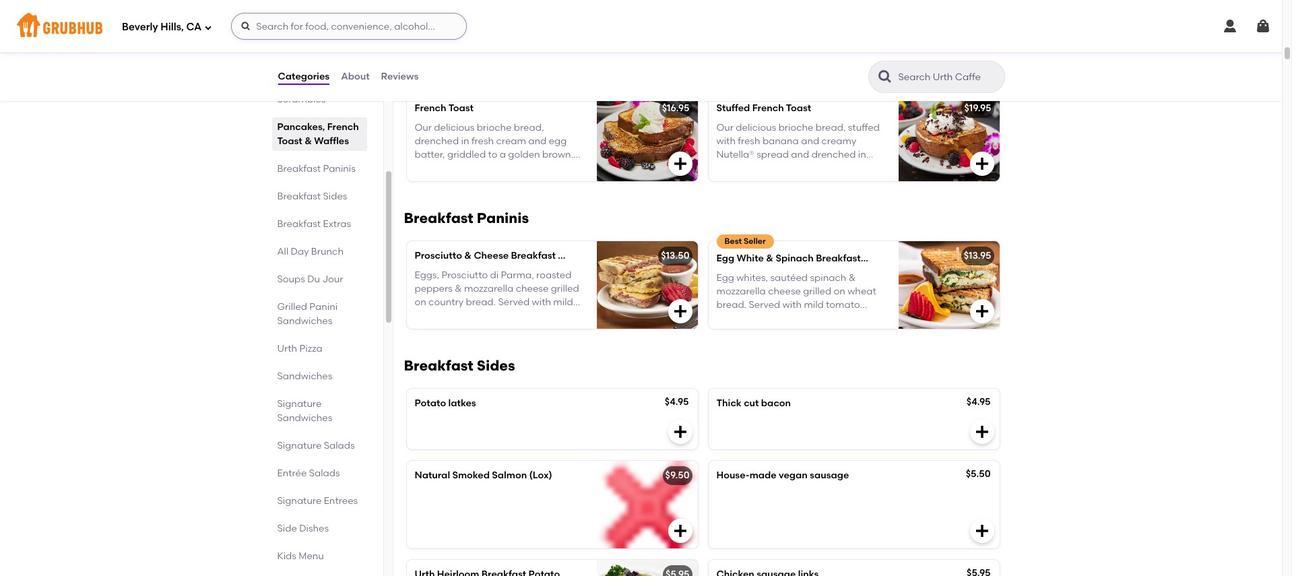 Task type: locate. For each thing, give the bounding box(es) containing it.
wheat
[[848, 286, 876, 297]]

2 horizontal spatial served
[[749, 299, 780, 311]]

parma,
[[501, 269, 534, 281]]

0 horizontal spatial maple
[[519, 176, 548, 188]]

1 horizontal spatial dipping
[[716, 313, 752, 324]]

1 signature from the top
[[277, 398, 322, 410]]

0 horizontal spatial and
[[475, 176, 493, 188]]

sides up extras
[[323, 191, 347, 202]]

breakfast up breakfast sides tab
[[277, 163, 321, 174]]

panini up roasted
[[558, 250, 587, 262]]

0 horizontal spatial $4.95
[[665, 396, 689, 408]]

and
[[528, 135, 547, 147], [475, 176, 493, 188]]

1 sandwiches from the top
[[277, 315, 332, 327]]

signature inside "tab"
[[277, 440, 322, 451]]

panini up wheat
[[863, 253, 892, 264]]

–
[[527, 4, 533, 15]]

menu
[[299, 550, 324, 562]]

1 horizontal spatial cheese
[[768, 286, 801, 297]]

0 horizontal spatial mild
[[553, 297, 573, 308]]

tomato down wheat
[[826, 299, 860, 311]]

french up our
[[415, 103, 446, 114]]

1 horizontal spatial mozzarella
[[716, 286, 766, 297]]

1 horizontal spatial sides
[[477, 357, 515, 374]]

syrup.
[[551, 176, 578, 188]]

0 vertical spatial and
[[528, 135, 547, 147]]

Search for food, convenience, alcohol... search field
[[231, 13, 467, 40]]

mozzarella inside egg whites, sautéed spinach & mozzarella cheese grilled on wheat bread. served with mild tomato dipping sauce.
[[716, 286, 766, 297]]

mild inside egg whites, sautéed spinach & mozzarella cheese grilled on wheat bread. served with mild tomato dipping sauce.
[[804, 299, 824, 311]]

bread. down whites,
[[716, 299, 747, 311]]

sides down eggs, prosciutto di parma, roasted peppers & mozzarella cheese grilled on country bread. served with mild tomato dipping sauce. (contains pork)
[[477, 357, 515, 374]]

stuffed french toast image
[[898, 94, 999, 181]]

breakfast paninis down butter
[[404, 210, 529, 227]]

0 horizontal spatial bread.
[[466, 297, 496, 308]]

1 horizontal spatial mild
[[804, 299, 824, 311]]

signature for signature entrees
[[277, 495, 322, 507]]

entrees
[[324, 495, 358, 507]]

new!
[[415, 4, 440, 15]]

soups
[[277, 274, 305, 285]]

breakfast paninis
[[277, 163, 356, 174], [404, 210, 529, 227]]

signature for signature salads
[[277, 440, 322, 451]]

brown.
[[542, 149, 573, 160]]

soups du jour tab
[[277, 272, 361, 286]]

seller
[[744, 237, 766, 246]]

main navigation navigation
[[0, 0, 1282, 53]]

sauce.
[[488, 310, 518, 322], [754, 313, 784, 324]]

1 horizontal spatial on
[[834, 286, 845, 297]]

breakfast
[[277, 163, 321, 174], [277, 191, 321, 202], [404, 210, 473, 227], [277, 218, 321, 230], [511, 250, 556, 262], [816, 253, 861, 264], [404, 357, 473, 374]]

0 horizontal spatial grilled
[[551, 283, 579, 294]]

signature for signature sandwiches
[[277, 398, 322, 410]]

0 vertical spatial sandwiches
[[277, 315, 332, 327]]

our delicious brioche bread, drenched in fresh cream and egg batter, griddled to a golden brown. served with whipped cream, acacia honey butter and pure maple syrup.
[[415, 122, 579, 188]]

0 horizontal spatial cheese
[[516, 283, 549, 294]]

egg inside egg whites, sautéed spinach & mozzarella cheese grilled on wheat bread. served with mild tomato dipping sauce.
[[716, 272, 734, 283]]

& down pancakes,
[[305, 135, 312, 147]]

breakfast extras tab
[[277, 217, 361, 231]]

du
[[307, 274, 320, 285]]

on down peppers
[[415, 297, 426, 308]]

& inside omelets & scrambles
[[318, 79, 325, 91]]

mild down spinach
[[804, 299, 824, 311]]

panini down soups du jour tab
[[309, 301, 338, 313]]

dipping down the country
[[451, 310, 486, 322]]

egg whites, sautéed spinach & mozzarella cheese grilled on wheat bread. served with mild tomato dipping sauce.
[[716, 272, 876, 324]]

maple down the cream, on the top
[[519, 176, 548, 188]]

grilled
[[277, 301, 307, 313]]

day
[[291, 246, 309, 257]]

grilled down roasted
[[551, 283, 579, 294]]

egg
[[716, 253, 734, 264], [716, 272, 734, 283]]

breakfast up spinach
[[816, 253, 861, 264]]

cut
[[744, 398, 759, 409]]

breakfast sides up breakfast extras
[[277, 191, 347, 202]]

$4.95
[[665, 396, 689, 408], [967, 396, 991, 408]]

bread.
[[466, 297, 496, 308], [716, 299, 747, 311]]

1 vertical spatial paninis
[[477, 210, 529, 227]]

1 horizontal spatial breakfast sides
[[404, 357, 515, 374]]

gluten-
[[535, 4, 570, 15]]

cream,
[[512, 163, 544, 174]]

1 horizontal spatial pure
[[801, 36, 822, 48]]

0 horizontal spatial on
[[415, 297, 426, 308]]

breakfast up parma,
[[511, 250, 556, 262]]

2 horizontal spatial toast
[[786, 103, 811, 114]]

house-
[[716, 470, 750, 481]]

bread. down di in the left of the page
[[466, 297, 496, 308]]

0 horizontal spatial breakfast sides
[[277, 191, 347, 202]]

0 horizontal spatial tomato
[[415, 310, 449, 322]]

svg image inside main navigation navigation
[[1255, 18, 1271, 34]]

and down the whipped
[[475, 176, 493, 188]]

& up the country
[[455, 283, 462, 294]]

toast inside pancakes, french toast & waffles
[[277, 135, 302, 147]]

sauce. left (contains
[[488, 310, 518, 322]]

delicious
[[434, 122, 474, 133]]

egg for egg whites, sautéed spinach & mozzarella cheese grilled on wheat bread. served with mild tomato dipping sauce.
[[716, 272, 734, 283]]

2 signature from the top
[[277, 440, 322, 451]]

cheese down sautéed in the right of the page
[[768, 286, 801, 297]]

signature up entrée
[[277, 440, 322, 451]]

signature salads tab
[[277, 439, 361, 453]]

signature entrees tab
[[277, 494, 361, 508]]

white
[[737, 253, 764, 264]]

signature up 'side dishes'
[[277, 495, 322, 507]]

pure down the whipped
[[496, 176, 517, 188]]

french right stuffed
[[752, 103, 784, 114]]

breakfast paninis up breakfast sides tab
[[277, 163, 356, 174]]

breakfast sides up "latkes"
[[404, 357, 515, 374]]

all day brunch tab
[[277, 245, 361, 259]]

panini
[[558, 250, 587, 262], [863, 253, 892, 264], [309, 301, 338, 313]]

pure inside the our delicious brioche bread, drenched in fresh cream and egg batter, griddled to a golden brown. served with whipped cream, acacia honey butter and pure maple syrup.
[[496, 176, 517, 188]]

(contains
[[521, 310, 565, 322]]

2 $4.95 from the left
[[967, 396, 991, 408]]

sandwiches down the urth pizza
[[277, 371, 332, 382]]

0 vertical spatial maple
[[824, 36, 853, 48]]

prosciutto & cheese breakfast panini
[[415, 250, 587, 262]]

pure
[[801, 36, 822, 48], [496, 176, 517, 188]]

categories
[[278, 71, 330, 82]]

new! fresh corn waffle – gluten-free button
[[407, 0, 698, 82]]

0 horizontal spatial pure
[[496, 176, 517, 188]]

whites,
[[736, 272, 768, 283]]

best seller
[[725, 237, 766, 246]]

made
[[750, 470, 777, 481]]

1 vertical spatial and
[[475, 176, 493, 188]]

on inside eggs, prosciutto di parma, roasted peppers & mozzarella cheese grilled on country bread. served with mild tomato dipping sauce. (contains pork)
[[415, 297, 426, 308]]

toast right stuffed
[[786, 103, 811, 114]]

0 horizontal spatial toast
[[277, 135, 302, 147]]

scrambles
[[277, 94, 326, 105]]

sandwiches
[[277, 315, 332, 327], [277, 371, 332, 382], [277, 412, 332, 424]]

panini inside the grilled panini sandwiches
[[309, 301, 338, 313]]

1 horizontal spatial served
[[498, 297, 530, 308]]

0 horizontal spatial sides
[[323, 191, 347, 202]]

all
[[277, 246, 289, 257]]

brioche
[[477, 122, 512, 133]]

1 horizontal spatial maple
[[824, 36, 853, 48]]

0 vertical spatial salads
[[324, 440, 355, 451]]

$16.95
[[662, 103, 690, 114]]

svg image
[[1222, 18, 1238, 34], [241, 21, 251, 32], [204, 23, 212, 31], [672, 57, 688, 73], [672, 156, 688, 172], [672, 523, 688, 539]]

cheese inside eggs, prosciutto di parma, roasted peppers & mozzarella cheese grilled on country bread. served with mild tomato dipping sauce. (contains pork)
[[516, 283, 549, 294]]

served down batter,
[[415, 163, 446, 174]]

served down whites,
[[749, 299, 780, 311]]

0 horizontal spatial panini
[[309, 301, 338, 313]]

natural smoked salmon (lox)
[[415, 470, 552, 481]]

salads for signature salads
[[324, 440, 355, 451]]

1 vertical spatial sandwiches
[[277, 371, 332, 382]]

& inside old-fashioned belgian buttermilk waffle served with pure maple syrup & butter.
[[716, 50, 724, 61]]

sandwiches down the grilled
[[277, 315, 332, 327]]

salads inside tab
[[309, 468, 340, 479]]

country
[[429, 297, 464, 308]]

salads for entrée salads
[[309, 468, 340, 479]]

0 vertical spatial sides
[[323, 191, 347, 202]]

hills,
[[160, 21, 184, 33]]

with down sautéed in the right of the page
[[783, 299, 802, 311]]

1 horizontal spatial grilled
[[803, 286, 832, 297]]

side dishes
[[277, 523, 329, 534]]

entrée
[[277, 468, 307, 479]]

breakfast paninis tab
[[277, 162, 361, 176]]

paninis down waffles
[[323, 163, 356, 174]]

0 horizontal spatial french
[[327, 121, 359, 133]]

egg down best
[[716, 253, 734, 264]]

2 vertical spatial signature
[[277, 495, 322, 507]]

salads up signature entrees tab
[[309, 468, 340, 479]]

2 egg from the top
[[716, 272, 734, 283]]

grilled inside eggs, prosciutto di parma, roasted peppers & mozzarella cheese grilled on country bread. served with mild tomato dipping sauce. (contains pork)
[[551, 283, 579, 294]]

french up waffles
[[327, 121, 359, 133]]

to
[[488, 149, 497, 160]]

prosciutto up eggs, at the top
[[415, 250, 462, 262]]

salads inside "tab"
[[324, 440, 355, 451]]

& down waffle
[[716, 50, 724, 61]]

2 horizontal spatial french
[[752, 103, 784, 114]]

with down belgian
[[779, 36, 798, 48]]

1 horizontal spatial tomato
[[826, 299, 860, 311]]

1 $4.95 from the left
[[665, 396, 689, 408]]

egg white & spinach breakfast panini
[[716, 253, 892, 264]]

on down spinach
[[834, 286, 845, 297]]

0 vertical spatial pure
[[801, 36, 822, 48]]

with up (contains
[[532, 297, 551, 308]]

cream
[[496, 135, 526, 147]]

mozzarella
[[464, 283, 514, 294], [716, 286, 766, 297]]

0 horizontal spatial served
[[415, 163, 446, 174]]

svg image
[[1255, 18, 1271, 34], [974, 57, 990, 73], [974, 156, 990, 172], [672, 303, 688, 320], [974, 303, 990, 320], [672, 424, 688, 440], [974, 424, 990, 440], [974, 523, 990, 539]]

0 horizontal spatial breakfast paninis
[[277, 163, 356, 174]]

tomato inside eggs, prosciutto di parma, roasted peppers & mozzarella cheese grilled on country bread. served with mild tomato dipping sauce. (contains pork)
[[415, 310, 449, 322]]

0 vertical spatial paninis
[[323, 163, 356, 174]]

maple down buttermilk
[[824, 36, 853, 48]]

with
[[779, 36, 798, 48], [448, 163, 468, 174], [532, 297, 551, 308], [783, 299, 802, 311]]

& inside egg whites, sautéed spinach & mozzarella cheese grilled on wheat bread. served with mild tomato dipping sauce.
[[849, 272, 856, 283]]

signature down sandwiches tab
[[277, 398, 322, 410]]

1 vertical spatial maple
[[519, 176, 548, 188]]

prosciutto & cheese breakfast panini image
[[597, 241, 698, 329]]

mozzarella down whites,
[[716, 286, 766, 297]]

pure down belgian
[[801, 36, 822, 48]]

grilled down spinach
[[803, 286, 832, 297]]

french toast image
[[597, 94, 698, 181]]

breakfast sides tab
[[277, 189, 361, 203]]

urth pizza tab
[[277, 342, 361, 356]]

maple inside old-fashioned belgian buttermilk waffle served with pure maple syrup & butter.
[[824, 36, 853, 48]]

thick
[[716, 398, 742, 409]]

1 egg from the top
[[716, 253, 734, 264]]

cheese down parma,
[[516, 283, 549, 294]]

0 horizontal spatial dipping
[[451, 310, 486, 322]]

signature inside signature sandwiches
[[277, 398, 322, 410]]

0 horizontal spatial mozzarella
[[464, 283, 514, 294]]

0 vertical spatial egg
[[716, 253, 734, 264]]

paninis up prosciutto & cheese breakfast panini
[[477, 210, 529, 227]]

mozzarella inside eggs, prosciutto di parma, roasted peppers & mozzarella cheese grilled on country bread. served with mild tomato dipping sauce. (contains pork)
[[464, 283, 514, 294]]

spinach
[[776, 253, 814, 264]]

1 horizontal spatial $4.95
[[967, 396, 991, 408]]

toast up delicious at top left
[[448, 103, 474, 114]]

paninis
[[323, 163, 356, 174], [477, 210, 529, 227]]

french inside pancakes, french toast & waffles
[[327, 121, 359, 133]]

grilled panini sandwiches tab
[[277, 300, 361, 328]]

and down bread,
[[528, 135, 547, 147]]

with inside egg whites, sautéed spinach & mozzarella cheese grilled on wheat bread. served with mild tomato dipping sauce.
[[783, 299, 802, 311]]

mild inside eggs, prosciutto di parma, roasted peppers & mozzarella cheese grilled on country bread. served with mild tomato dipping sauce. (contains pork)
[[553, 297, 573, 308]]

french toast
[[415, 103, 474, 114]]

fresh
[[442, 4, 467, 15]]

toast down pancakes,
[[277, 135, 302, 147]]

maple
[[824, 36, 853, 48], [519, 176, 548, 188]]

dipping down whites,
[[716, 313, 752, 324]]

salads up the entrée salads tab
[[324, 440, 355, 451]]

on inside egg whites, sautéed spinach & mozzarella cheese grilled on wheat bread. served with mild tomato dipping sauce.
[[834, 286, 845, 297]]

sauce. down whites,
[[754, 313, 784, 324]]

served inside the our delicious brioche bread, drenched in fresh cream and egg batter, griddled to a golden brown. served with whipped cream, acacia honey butter and pure maple syrup.
[[415, 163, 446, 174]]

2 vertical spatial sandwiches
[[277, 412, 332, 424]]

drenched
[[415, 135, 459, 147]]

served down parma,
[[498, 297, 530, 308]]

mild up (contains
[[553, 297, 573, 308]]

1 horizontal spatial bread.
[[716, 299, 747, 311]]

0 horizontal spatial sauce.
[[488, 310, 518, 322]]

& up scrambles
[[318, 79, 325, 91]]

sauce. inside eggs, prosciutto di parma, roasted peppers & mozzarella cheese grilled on country bread. served with mild tomato dipping sauce. (contains pork)
[[488, 310, 518, 322]]

mild
[[553, 297, 573, 308], [804, 299, 824, 311]]

1 vertical spatial sides
[[477, 357, 515, 374]]

reviews
[[381, 71, 419, 82]]

sandwiches tab
[[277, 369, 361, 383]]

1 vertical spatial signature
[[277, 440, 322, 451]]

egg left whites,
[[716, 272, 734, 283]]

served
[[415, 163, 446, 174], [498, 297, 530, 308], [749, 299, 780, 311]]

1 horizontal spatial panini
[[558, 250, 587, 262]]

potato latkes
[[415, 398, 476, 409]]

entrée salads tab
[[277, 466, 361, 480]]

with inside the our delicious brioche bread, drenched in fresh cream and egg batter, griddled to a golden brown. served with whipped cream, acacia honey butter and pure maple syrup.
[[448, 163, 468, 174]]

urth heirloom breakfast potatoes image
[[597, 560, 698, 576]]

2 sandwiches from the top
[[277, 371, 332, 382]]

0 vertical spatial signature
[[277, 398, 322, 410]]

pizza
[[299, 343, 322, 354]]

& up wheat
[[849, 272, 856, 283]]

0 horizontal spatial paninis
[[323, 163, 356, 174]]

breakfast up day
[[277, 218, 321, 230]]

3 signature from the top
[[277, 495, 322, 507]]

1 vertical spatial egg
[[716, 272, 734, 283]]

with up butter
[[448, 163, 468, 174]]

in
[[461, 135, 469, 147]]

di
[[490, 269, 499, 281]]

sandwiches inside the grilled panini sandwiches
[[277, 315, 332, 327]]

mozzarella down di in the left of the page
[[464, 283, 514, 294]]

& inside pancakes, french toast & waffles
[[305, 135, 312, 147]]

1 vertical spatial breakfast sides
[[404, 357, 515, 374]]

signature inside tab
[[277, 495, 322, 507]]

soups du jour
[[277, 274, 343, 285]]

1 vertical spatial salads
[[309, 468, 340, 479]]

waffles
[[314, 135, 349, 147]]

0 vertical spatial breakfast sides
[[277, 191, 347, 202]]

sandwiches inside sandwiches tab
[[277, 371, 332, 382]]

our
[[415, 122, 432, 133]]

1 vertical spatial pure
[[496, 176, 517, 188]]

prosciutto left di in the left of the page
[[442, 269, 488, 281]]

1 horizontal spatial breakfast paninis
[[404, 210, 529, 227]]

signature entrees
[[277, 495, 358, 507]]

0 vertical spatial breakfast paninis
[[277, 163, 356, 174]]

tomato up pork)
[[415, 310, 449, 322]]

1 horizontal spatial sauce.
[[754, 313, 784, 324]]

1 vertical spatial prosciutto
[[442, 269, 488, 281]]

3 sandwiches from the top
[[277, 412, 332, 424]]

$5.50
[[966, 468, 991, 480]]

sandwiches up signature salads
[[277, 412, 332, 424]]



Task type: vqa. For each thing, say whether or not it's contained in the screenshot.
'bacon'
yes



Task type: describe. For each thing, give the bounding box(es) containing it.
bacon
[[761, 398, 791, 409]]

toast for stuffed french toast
[[786, 103, 811, 114]]

entrée salads
[[277, 468, 340, 479]]

old-fashioned belgian buttermilk waffle served with pure maple syrup & butter.
[[716, 23, 880, 61]]

served inside egg whites, sautéed spinach & mozzarella cheese grilled on wheat bread. served with mild tomato dipping sauce.
[[749, 299, 780, 311]]

natural
[[415, 470, 450, 481]]

ca
[[186, 21, 202, 33]]

acacia
[[547, 163, 579, 174]]

pancakes,
[[277, 121, 325, 133]]

batter,
[[415, 149, 445, 160]]

bread. inside egg whites, sautéed spinach & mozzarella cheese grilled on wheat bread. served with mild tomato dipping sauce.
[[716, 299, 747, 311]]

a
[[500, 149, 506, 160]]

sides inside tab
[[323, 191, 347, 202]]

1 vertical spatial breakfast paninis
[[404, 210, 529, 227]]

waffle
[[495, 4, 525, 15]]

2 horizontal spatial panini
[[863, 253, 892, 264]]

side
[[277, 523, 297, 534]]

$4.95 for potato latkes
[[665, 396, 689, 408]]

pure inside old-fashioned belgian buttermilk waffle served with pure maple syrup & butter.
[[801, 36, 822, 48]]

1 horizontal spatial paninis
[[477, 210, 529, 227]]

free
[[570, 4, 590, 15]]

omelets
[[277, 79, 316, 91]]

classic belgian waffle image
[[898, 0, 999, 82]]

golden
[[508, 149, 540, 160]]

breakfast extras
[[277, 218, 351, 230]]

cheese inside egg whites, sautéed spinach & mozzarella cheese grilled on wheat bread. served with mild tomato dipping sauce.
[[768, 286, 801, 297]]

search icon image
[[877, 69, 893, 85]]

latkes
[[448, 398, 476, 409]]

kids menu
[[277, 550, 324, 562]]

about button
[[340, 53, 370, 101]]

dipping inside eggs, prosciutto di parma, roasted peppers & mozzarella cheese grilled on country bread. served with mild tomato dipping sauce. (contains pork)
[[451, 310, 486, 322]]

stuffed french toast
[[716, 103, 811, 114]]

categories button
[[277, 53, 330, 101]]

french for pancakes, french toast & waffles
[[327, 121, 359, 133]]

egg for egg white & spinach breakfast panini
[[716, 253, 734, 264]]

signature sandwiches tab
[[277, 397, 361, 425]]

maple inside the our delicious brioche bread, drenched in fresh cream and egg batter, griddled to a golden brown. served with whipped cream, acacia honey butter and pure maple syrup.
[[519, 176, 548, 188]]

new! fresh corn waffle – gluten-free image
[[597, 0, 698, 82]]

toast for pancakes, french toast & waffles
[[277, 135, 302, 147]]

buttermilk
[[821, 23, 868, 34]]

all day brunch
[[277, 246, 344, 257]]

signature sandwiches
[[277, 398, 332, 424]]

$19.95
[[964, 103, 991, 114]]

1 horizontal spatial french
[[415, 103, 446, 114]]

waffle
[[716, 36, 744, 48]]

whipped
[[470, 163, 510, 174]]

thick cut bacon
[[716, 398, 791, 409]]

dishes
[[299, 523, 329, 534]]

pork)
[[415, 324, 438, 335]]

butter.
[[726, 50, 756, 61]]

with inside eggs, prosciutto di parma, roasted peppers & mozzarella cheese grilled on country bread. served with mild tomato dipping sauce. (contains pork)
[[532, 297, 551, 308]]

$13.50
[[661, 250, 690, 262]]

breakfast up breakfast extras
[[277, 191, 321, 202]]

breakfast paninis inside tab
[[277, 163, 356, 174]]

$4.95 for thick cut bacon
[[967, 396, 991, 408]]

about
[[341, 71, 370, 82]]

grilled panini sandwiches
[[277, 301, 338, 327]]

new! fresh corn waffle – gluten-free
[[415, 4, 590, 15]]

& inside eggs, prosciutto di parma, roasted peppers & mozzarella cheese grilled on country bread. served with mild tomato dipping sauce. (contains pork)
[[455, 283, 462, 294]]

best
[[725, 237, 742, 246]]

breakfast down pork)
[[404, 357, 473, 374]]

& left cheese
[[464, 250, 472, 262]]

bread,
[[514, 122, 544, 133]]

beverly
[[122, 21, 158, 33]]

side dishes tab
[[277, 521, 361, 536]]

brunch
[[311, 246, 344, 257]]

omelets & scrambles
[[277, 79, 326, 105]]

dipping inside egg whites, sautéed spinach & mozzarella cheese grilled on wheat bread. served with mild tomato dipping sauce.
[[716, 313, 752, 324]]

kids menu tab
[[277, 549, 361, 563]]

syrup
[[856, 36, 880, 48]]

fresh
[[472, 135, 494, 147]]

peppers
[[415, 283, 453, 294]]

urth
[[277, 343, 297, 354]]

breakfast inside tab
[[277, 163, 321, 174]]

$9.50
[[665, 470, 690, 481]]

with inside old-fashioned belgian buttermilk waffle served with pure maple syrup & butter.
[[779, 36, 798, 48]]

griddled
[[447, 149, 486, 160]]

egg
[[549, 135, 567, 147]]

served inside eggs, prosciutto di parma, roasted peppers & mozzarella cheese grilled on country bread. served with mild tomato dipping sauce. (contains pork)
[[498, 297, 530, 308]]

stuffed
[[716, 103, 750, 114]]

grilled inside egg whites, sautéed spinach & mozzarella cheese grilled on wheat bread. served with mild tomato dipping sauce.
[[803, 286, 832, 297]]

& right white
[[766, 253, 774, 264]]

tomato inside egg whites, sautéed spinach & mozzarella cheese grilled on wheat bread. served with mild tomato dipping sauce.
[[826, 299, 860, 311]]

pancakes, french toast & waffles tab
[[277, 120, 361, 148]]

potato
[[415, 398, 446, 409]]

sauce. inside egg whites, sautéed spinach & mozzarella cheese grilled on wheat bread. served with mild tomato dipping sauce.
[[754, 313, 784, 324]]

kids
[[277, 550, 296, 562]]

Search Urth Caffe search field
[[897, 71, 1000, 84]]

eggs, prosciutto di parma, roasted peppers & mozzarella cheese grilled on country bread. served with mild tomato dipping sauce. (contains pork)
[[415, 269, 579, 335]]

old-
[[716, 23, 737, 34]]

0 vertical spatial prosciutto
[[415, 250, 462, 262]]

breakfast down honey
[[404, 210, 473, 227]]

pancakes, french toast & waffles
[[277, 121, 359, 147]]

paninis inside breakfast paninis tab
[[323, 163, 356, 174]]

vegan
[[779, 470, 808, 481]]

1 horizontal spatial and
[[528, 135, 547, 147]]

butter
[[445, 176, 473, 188]]

fashioned
[[737, 23, 782, 34]]

reviews button
[[380, 53, 419, 101]]

prosciutto inside eggs, prosciutto di parma, roasted peppers & mozzarella cheese grilled on country bread. served with mild tomato dipping sauce. (contains pork)
[[442, 269, 488, 281]]

beverly hills, ca
[[122, 21, 202, 33]]

belgian
[[784, 23, 819, 34]]

bread. inside eggs, prosciutto di parma, roasted peppers & mozzarella cheese grilled on country bread. served with mild tomato dipping sauce. (contains pork)
[[466, 297, 496, 308]]

corn
[[470, 4, 492, 15]]

spinach
[[810, 272, 846, 283]]

sandwiches inside signature sandwiches tab
[[277, 412, 332, 424]]

signature salads
[[277, 440, 355, 451]]

extras
[[323, 218, 351, 230]]

breakfast sides inside tab
[[277, 191, 347, 202]]

eggs,
[[415, 269, 439, 281]]

omelets & scrambles tab
[[277, 78, 361, 106]]

old-fashioned belgian buttermilk waffle served with pure maple syrup & butter. button
[[708, 0, 999, 82]]

smoked
[[452, 470, 490, 481]]

1 horizontal spatial toast
[[448, 103, 474, 114]]

natural smoked salmon (lox) image
[[597, 461, 698, 549]]

egg white & spinach breakfast panini image
[[898, 241, 999, 329]]

served
[[747, 36, 777, 48]]

french for stuffed french toast
[[752, 103, 784, 114]]



